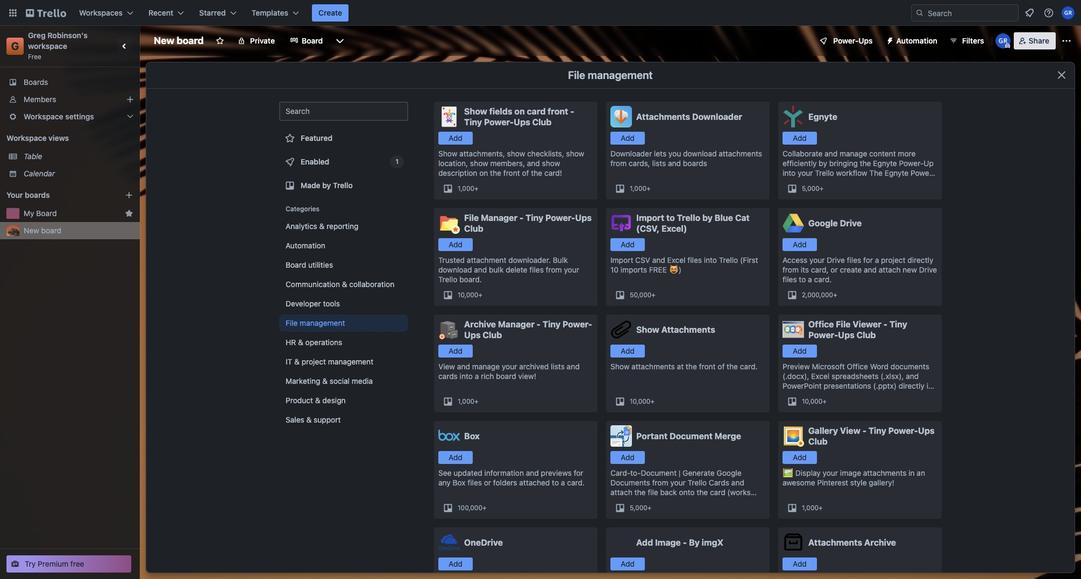 Task type: describe. For each thing, give the bounding box(es) containing it.
add for attachments archive
[[793, 560, 807, 569]]

1,000 for show fields on card front - tiny power-ups club
[[458, 185, 475, 193]]

add image - by imgx
[[636, 538, 724, 548]]

and inside see updated information and previews for any box files or folders attached to a card.
[[526, 469, 539, 478]]

analytics & reporting
[[286, 222, 359, 231]]

attachment
[[467, 256, 507, 265]]

by inside the "import to trello by blue cat (csv, excel)"
[[703, 213, 713, 223]]

downloader.
[[509, 256, 551, 265]]

analytics & reporting link
[[279, 218, 408, 235]]

add for portant document merge
[[621, 453, 635, 462]]

attachments for gallery view - tiny power-ups club
[[863, 469, 907, 478]]

office inside office file viewer - tiny power-ups club
[[809, 320, 834, 329]]

show up card!
[[542, 159, 560, 168]]

greg robinson's workspace free
[[28, 31, 90, 61]]

lets
[[654, 149, 667, 158]]

& for sales
[[306, 415, 312, 424]]

tiny for archive
[[543, 320, 561, 329]]

trello inside import csv and excel files into trello (first 10 imports free 😻)
[[719, 256, 738, 265]]

sales & support link
[[279, 412, 408, 429]]

from inside trusted attachment downloader. bulk download and bulk delete files from your trello board.
[[546, 265, 562, 274]]

an
[[917, 469, 925, 478]]

file inside office file viewer - tiny power-ups club
[[836, 320, 851, 329]]

(.xlsx),
[[881, 372, 904, 381]]

excel inside preview microsoft office word documents (.docx), excel spreadsheets (.xlsx), and powerpoint presentations (.pptx) directly in trello!
[[812, 372, 830, 381]]

0 horizontal spatial board
[[41, 226, 61, 235]]

0 vertical spatial drive
[[840, 218, 862, 228]]

premium
[[38, 560, 68, 569]]

0 horizontal spatial project
[[302, 357, 326, 366]]

and right archived
[[567, 362, 580, 371]]

import for import to trello by blue cat (csv, excel)
[[636, 213, 665, 223]]

directly inside the access your drive files for a project directly from its card, or create and attach new drive files to a card.
[[908, 256, 934, 265]]

information
[[485, 469, 524, 478]]

trello inside the "import to trello by blue cat (csv, excel)"
[[677, 213, 701, 223]]

workspace for workspace settings
[[24, 112, 63, 121]]

star or unstar board image
[[216, 37, 224, 45]]

onedrive
[[464, 538, 503, 548]]

download inside downloader lets you download attachments from cards, lists and boards
[[683, 149, 717, 158]]

workspaces button
[[73, 4, 140, 22]]

ups inside show fields on card front - tiny power-ups club
[[514, 117, 530, 127]]

table link
[[24, 151, 133, 162]]

your inside 🖼 display your image attachments in an awesome pinterest style gallery!
[[823, 469, 838, 478]]

10,000 for file manager - tiny power-ups club
[[458, 291, 479, 299]]

from inside card-to-document | generate google documents from your trello cards and attach the file back onto the card (works with custom fields)
[[652, 478, 669, 487]]

files down the access
[[783, 275, 797, 284]]

add for office file viewer - tiny power-ups club
[[793, 346, 807, 356]]

egnyte
[[809, 112, 838, 122]]

excel)
[[662, 224, 687, 233]]

+ for egnyte
[[820, 185, 824, 193]]

with
[[611, 498, 625, 507]]

1 vertical spatial boards
[[25, 190, 50, 200]]

& for hr
[[298, 338, 303, 347]]

1 vertical spatial new board
[[24, 226, 61, 235]]

excel inside import csv and excel files into trello (first 10 imports free 😻)
[[667, 256, 686, 265]]

1 horizontal spatial archive
[[865, 538, 896, 548]]

automation inside automation button
[[897, 36, 938, 45]]

card-to-document | generate google documents from your trello cards and attach the file back onto the card (works with custom fields)
[[611, 469, 751, 507]]

file inside file management link
[[286, 319, 298, 328]]

made by trello
[[301, 181, 353, 190]]

members link
[[0, 91, 140, 108]]

categories
[[286, 205, 320, 213]]

sales & support
[[286, 415, 341, 424]]

0 vertical spatial management
[[588, 69, 653, 81]]

lists inside downloader lets you download attachments from cards, lists and boards
[[652, 159, 666, 168]]

show right "checklists," at the top
[[566, 149, 584, 158]]

into inside view and manage your archived lists and cards into a rich board view!
[[460, 372, 473, 381]]

+ for show attachments
[[651, 398, 655, 406]]

0 vertical spatial google
[[809, 218, 838, 228]]

5,000 + for portant document merge
[[630, 504, 652, 512]]

add button for egnyte
[[783, 132, 817, 145]]

communication & collaboration
[[286, 280, 395, 289]]

1,000 for archive manager - tiny power- ups club
[[458, 398, 475, 406]]

sales
[[286, 415, 304, 424]]

rich
[[481, 372, 494, 381]]

from inside the access your drive files for a project directly from its card, or create and attach new drive files to a card.
[[783, 265, 799, 274]]

box inside see updated information and previews for any box files or folders attached to a card.
[[453, 478, 466, 487]]

to inside the "import to trello by blue cat (csv, excel)"
[[667, 213, 675, 223]]

add button for attachments downloader
[[611, 132, 645, 145]]

club inside office file viewer - tiny power-ups club
[[857, 330, 876, 340]]

power- inside file manager - tiny power-ups club
[[546, 213, 575, 223]]

in inside preview microsoft office word documents (.docx), excel spreadsheets (.xlsx), and powerpoint presentations (.pptx) directly in trello!
[[927, 381, 933, 391]]

file management link
[[279, 315, 408, 332]]

manage
[[472, 362, 500, 371]]

add for gallery view - tiny power-ups club
[[793, 453, 807, 462]]

tiny inside show fields on card front - tiny power-ups club
[[464, 117, 482, 127]]

workspaces
[[79, 8, 123, 17]]

front for show fields on card front - tiny power-ups club
[[548, 107, 568, 116]]

microsoft
[[812, 362, 845, 371]]

documents
[[891, 362, 930, 371]]

on inside show attachments, show checklists, show location, show members, and show description on the front of the card!
[[479, 168, 488, 178]]

card inside card-to-document | generate google documents from your trello cards and attach the file back onto the card (works with custom fields)
[[710, 488, 726, 497]]

my
[[24, 209, 34, 218]]

gallery view - tiny power-ups club
[[809, 426, 935, 447]]

power-ups
[[834, 36, 873, 45]]

or inside the access your drive files for a project directly from its card, or create and attach new drive files to a card.
[[831, 265, 838, 274]]

power- inside gallery view - tiny power-ups club
[[889, 426, 918, 436]]

1 vertical spatial attachments
[[632, 362, 675, 371]]

power- inside show fields on card front - tiny power-ups club
[[484, 117, 514, 127]]

and inside card-to-document | generate google documents from your trello cards and attach the file back onto the card (works with custom fields)
[[732, 478, 744, 487]]

- for file manager - tiny power-ups club
[[520, 213, 524, 223]]

cat
[[735, 213, 750, 223]]

your inside the access your drive files for a project directly from its card, or create and attach new drive files to a card.
[[810, 256, 825, 265]]

0 vertical spatial document
[[670, 431, 713, 441]]

new inside text box
[[154, 35, 174, 46]]

calendar link
[[24, 168, 133, 179]]

product & design
[[286, 396, 346, 405]]

+ for google drive
[[833, 291, 838, 299]]

boards inside downloader lets you download attachments from cards, lists and boards
[[683, 159, 707, 168]]

1
[[396, 158, 399, 166]]

2 vertical spatial drive
[[919, 265, 937, 274]]

style
[[851, 478, 867, 487]]

viewer
[[853, 320, 882, 329]]

product
[[286, 396, 313, 405]]

🖼
[[783, 469, 794, 478]]

featured link
[[279, 128, 408, 149]]

show attachments at the front of the card.
[[611, 362, 758, 371]]

add button for box
[[438, 451, 473, 464]]

(csv,
[[636, 224, 660, 233]]

management inside it & project management link
[[328, 357, 373, 366]]

board link
[[284, 32, 329, 49]]

- for archive manager - tiny power- ups club
[[537, 320, 541, 329]]

and inside the access your drive files for a project directly from its card, or create and attach new drive files to a card.
[[864, 265, 877, 274]]

primary element
[[0, 0, 1081, 26]]

+ for file manager - tiny power-ups club
[[479, 291, 483, 299]]

private
[[250, 36, 275, 45]]

calendar
[[24, 169, 55, 178]]

add button for attachments archive
[[783, 558, 817, 571]]

its
[[801, 265, 809, 274]]

5,000 + for egnyte
[[802, 185, 824, 193]]

add for file manager - tiny power-ups club
[[449, 240, 463, 249]]

power- inside archive manager - tiny power- ups club
[[563, 320, 592, 329]]

card-
[[611, 469, 631, 478]]

on inside show fields on card front - tiny power-ups club
[[515, 107, 525, 116]]

by
[[689, 538, 700, 548]]

it & project management link
[[279, 353, 408, 371]]

1 vertical spatial attachments
[[662, 325, 715, 335]]

trusted attachment downloader. bulk download and bulk delete files from your trello board.
[[438, 256, 579, 284]]

downloader lets you download attachments from cards, lists and boards
[[611, 149, 762, 168]]

1,000 + for attachments downloader
[[630, 185, 651, 193]]

management inside file management link
[[300, 319, 345, 328]]

ups inside archive manager - tiny power- ups club
[[464, 330, 481, 340]]

boards link
[[0, 74, 140, 91]]

free
[[70, 560, 84, 569]]

show fields on card front - tiny power-ups club
[[464, 107, 574, 127]]

portant
[[636, 431, 668, 441]]

from inside downloader lets you download attachments from cards, lists and boards
[[611, 159, 627, 168]]

a inside view and manage your archived lists and cards into a rich board view!
[[475, 372, 479, 381]]

Search field
[[924, 5, 1018, 21]]

Search text field
[[279, 102, 408, 121]]

(first
[[740, 256, 758, 265]]

board for board
[[302, 36, 323, 45]]

made
[[301, 181, 320, 190]]

files inside import csv and excel files into trello (first 10 imports free 😻)
[[688, 256, 702, 265]]

- inside show fields on card front - tiny power-ups club
[[570, 107, 574, 116]]

this member is an admin of this board. image
[[1005, 44, 1010, 48]]

members
[[24, 95, 56, 104]]

50,000
[[630, 291, 652, 299]]

add button for add image - by imgx
[[611, 558, 645, 571]]

greg
[[28, 31, 46, 40]]

10,000 + for file manager - tiny power-ups club
[[458, 291, 483, 299]]

previews
[[541, 469, 572, 478]]

csv
[[635, 256, 650, 265]]

club for archive manager - tiny power- ups club
[[483, 330, 502, 340]]

+ for office file viewer - tiny power-ups club
[[823, 398, 827, 406]]

gallery
[[809, 426, 838, 436]]

+ for archive manager - tiny power- ups club
[[475, 398, 479, 406]]

reporting
[[327, 222, 359, 231]]

trello inside trusted attachment downloader. bulk download and bulk delete files from your trello board.
[[438, 275, 458, 284]]

documents
[[611, 478, 650, 487]]

and up "cards" at the left bottom of page
[[457, 362, 470, 371]]

add button for portant document merge
[[611, 451, 645, 464]]

workspace
[[28, 41, 67, 51]]

see updated information and previews for any box files or folders attached to a card.
[[438, 469, 585, 487]]

file inside file manager - tiny power-ups club
[[464, 213, 479, 223]]

project inside the access your drive files for a project directly from its card, or create and attach new drive files to a card.
[[881, 256, 906, 265]]

of inside show attachments, show checklists, show location, show members, and show description on the front of the card!
[[522, 168, 529, 178]]

add for archive manager - tiny power- ups club
[[449, 346, 463, 356]]

add for google drive
[[793, 240, 807, 249]]

power- inside office file viewer - tiny power-ups club
[[809, 330, 838, 340]]

attach inside card-to-document | generate google documents from your trello cards and attach the file back onto the card (works with custom fields)
[[611, 488, 633, 497]]

add button for show fields on card front - tiny power-ups club
[[438, 132, 473, 145]]

document inside card-to-document | generate google documents from your trello cards and attach the file back onto the card (works with custom fields)
[[641, 469, 677, 478]]

developer
[[286, 299, 321, 308]]

1 vertical spatial drive
[[827, 256, 845, 265]]

or inside see updated information and previews for any box files or folders attached to a card.
[[484, 478, 491, 487]]

generate
[[683, 469, 715, 478]]

hr & operations
[[286, 338, 342, 347]]

ups inside office file viewer - tiny power-ups club
[[838, 330, 855, 340]]

fields
[[489, 107, 513, 116]]

views
[[48, 133, 69, 143]]

tiny for gallery
[[869, 426, 887, 436]]

files up "create" at the top right of the page
[[847, 256, 862, 265]]

power- inside button
[[834, 36, 859, 45]]

add for onedrive
[[449, 560, 463, 569]]

new board inside text box
[[154, 35, 204, 46]]

10,000 + for show attachments
[[630, 398, 655, 406]]

files inside see updated information and previews for any box files or folders attached to a card.
[[468, 478, 482, 487]]

10,000 for show attachments
[[630, 398, 651, 406]]

+ for gallery view - tiny power-ups club
[[819, 504, 823, 512]]

50,000 +
[[630, 291, 656, 299]]

1 horizontal spatial of
[[718, 362, 725, 371]]

add button for office file viewer - tiny power-ups club
[[783, 345, 817, 358]]

bulk
[[553, 256, 568, 265]]

add for attachments downloader
[[621, 133, 635, 143]]

to-
[[631, 469, 641, 478]]

your inside view and manage your archived lists and cards into a rich board view!
[[502, 362, 517, 371]]

show for show fields on card front - tiny power-ups club
[[464, 107, 487, 116]]

show for show attachments at the front of the card.
[[611, 362, 630, 371]]

greg robinson (gregrobinson96) image
[[996, 33, 1011, 48]]

trusted
[[438, 256, 465, 265]]

back to home image
[[26, 4, 66, 22]]

1 vertical spatial file management
[[286, 319, 345, 328]]

1,000 + for gallery view - tiny power-ups club
[[802, 504, 823, 512]]

add button for file manager - tiny power-ups club
[[438, 238, 473, 251]]

add button for show attachments
[[611, 345, 645, 358]]

|
[[679, 469, 681, 478]]

workspace settings button
[[0, 108, 140, 125]]

board inside view and manage your archived lists and cards into a rich board view!
[[496, 372, 516, 381]]

0 vertical spatial file management
[[568, 69, 653, 81]]

club for file manager - tiny power-ups club
[[464, 224, 484, 233]]

powerpoint
[[783, 381, 822, 391]]

and inside preview microsoft office word documents (.docx), excel spreadsheets (.xlsx), and powerpoint presentations (.pptx) directly in trello!
[[906, 372, 919, 381]]



Task type: vqa. For each thing, say whether or not it's contained in the screenshot.
Preview
yes



Task type: locate. For each thing, give the bounding box(es) containing it.
2 vertical spatial front
[[699, 362, 716, 371]]

+ down free
[[652, 291, 656, 299]]

0 vertical spatial front
[[548, 107, 568, 116]]

tiny down '(.pptx)'
[[869, 426, 887, 436]]

archive
[[464, 320, 496, 329], [865, 538, 896, 548]]

automation inside automation link
[[286, 241, 325, 250]]

your boards with 2 items element
[[6, 189, 109, 202]]

files inside trusted attachment downloader. bulk download and bulk delete files from your trello board.
[[530, 265, 544, 274]]

card inside show fields on card front - tiny power-ups club
[[527, 107, 546, 116]]

1 horizontal spatial into
[[704, 256, 717, 265]]

0 horizontal spatial download
[[438, 265, 472, 274]]

tiny inside file manager - tiny power-ups club
[[526, 213, 544, 223]]

1 horizontal spatial 10,000
[[630, 398, 651, 406]]

to down previews
[[552, 478, 559, 487]]

club down viewer
[[857, 330, 876, 340]]

0 vertical spatial excel
[[667, 256, 686, 265]]

trello inside card-to-document | generate google documents from your trello cards and attach the file back onto the card (works with custom fields)
[[688, 478, 707, 487]]

ups inside button
[[859, 36, 873, 45]]

0 horizontal spatial by
[[322, 181, 331, 190]]

1 vertical spatial new
[[24, 226, 39, 235]]

document up file
[[641, 469, 677, 478]]

club inside gallery view - tiny power-ups club
[[809, 437, 828, 447]]

filters button
[[946, 32, 988, 49]]

starred button
[[193, 4, 243, 22]]

0 vertical spatial new board
[[154, 35, 204, 46]]

downloader up cards,
[[611, 149, 652, 158]]

attachments for attachments downloader
[[719, 149, 762, 158]]

lists down "lets"
[[652, 159, 666, 168]]

0 vertical spatial for
[[864, 256, 873, 265]]

trello inside made by trello link
[[333, 181, 353, 190]]

0 horizontal spatial card
[[527, 107, 546, 116]]

1 horizontal spatial view
[[840, 426, 861, 436]]

tiny up archived
[[543, 320, 561, 329]]

ups inside gallery view - tiny power-ups club
[[918, 426, 935, 436]]

2 horizontal spatial card.
[[814, 275, 832, 284]]

download
[[683, 149, 717, 158], [438, 265, 472, 274]]

1 horizontal spatial downloader
[[692, 112, 742, 122]]

0 horizontal spatial into
[[460, 372, 473, 381]]

file manager - tiny power-ups club
[[464, 213, 592, 233]]

club inside file manager - tiny power-ups club
[[464, 224, 484, 233]]

1 horizontal spatial excel
[[812, 372, 830, 381]]

🖼 display your image attachments in an awesome pinterest style gallery!
[[783, 469, 925, 487]]

1 vertical spatial of
[[718, 362, 725, 371]]

management
[[588, 69, 653, 81], [300, 319, 345, 328], [328, 357, 373, 366]]

club for gallery view - tiny power-ups club
[[809, 437, 828, 447]]

tiny inside office file viewer - tiny power-ups club
[[890, 320, 908, 329]]

1,000 down cards,
[[630, 185, 647, 193]]

1 vertical spatial box
[[453, 478, 466, 487]]

for inside the access your drive files for a project directly from its card, or create and attach new drive files to a card.
[[864, 256, 873, 265]]

tiny inside archive manager - tiny power- ups club
[[543, 320, 561, 329]]

archive manager - tiny power- ups club
[[464, 320, 592, 340]]

your down the bulk
[[564, 265, 579, 274]]

starred icon image
[[125, 209, 133, 218]]

automation
[[897, 36, 938, 45], [286, 241, 325, 250]]

try premium free
[[25, 560, 84, 569]]

view inside view and manage your archived lists and cards into a rich board view!
[[438, 362, 455, 371]]

lists inside view and manage your archived lists and cards into a rich board view!
[[551, 362, 565, 371]]

show menu image
[[1061, 36, 1072, 46]]

to
[[667, 213, 675, 223], [799, 275, 806, 284], [552, 478, 559, 487]]

0 vertical spatial attach
[[879, 265, 901, 274]]

image
[[840, 469, 861, 478]]

10,000
[[458, 291, 479, 299], [630, 398, 651, 406], [802, 398, 823, 406]]

office inside preview microsoft office word documents (.docx), excel spreadsheets (.xlsx), and powerpoint presentations (.pptx) directly in trello!
[[847, 362, 868, 371]]

1 vertical spatial card.
[[740, 362, 758, 371]]

10,000 + up portant
[[630, 398, 655, 406]]

attachments inside 🖼 display your image attachments in an awesome pinterest style gallery!
[[863, 469, 907, 478]]

5,000 +
[[802, 185, 824, 193], [630, 504, 652, 512]]

excel down microsoft
[[812, 372, 830, 381]]

add for add image - by imgx
[[621, 560, 635, 569]]

directly inside preview microsoft office word documents (.docx), excel spreadsheets (.xlsx), and powerpoint presentations (.pptx) directly in trello!
[[899, 381, 925, 391]]

5,000 right 'with' in the right of the page
[[630, 504, 648, 512]]

box up "updated"
[[464, 431, 480, 441]]

card. inside see updated information and previews for any box files or folders attached to a card.
[[567, 478, 585, 487]]

1,000 down awesome
[[802, 504, 819, 512]]

board inside text box
[[177, 35, 204, 46]]

show up members,
[[507, 149, 525, 158]]

your inside card-to-document | generate google documents from your trello cards and attach the file back onto the card (works with custom fields)
[[671, 478, 686, 487]]

preview
[[783, 362, 810, 371]]

0 vertical spatial by
[[322, 181, 331, 190]]

on
[[515, 107, 525, 116], [479, 168, 488, 178]]

new board
[[154, 35, 204, 46], [24, 226, 61, 235]]

attachments for attachments archive
[[809, 538, 863, 548]]

1 vertical spatial view
[[840, 426, 861, 436]]

customize views image
[[335, 36, 346, 46]]

+ for attachments downloader
[[647, 185, 651, 193]]

& right it in the bottom of the page
[[294, 357, 300, 366]]

of down members,
[[522, 168, 529, 178]]

manager inside file manager - tiny power-ups club
[[481, 213, 518, 223]]

robinson's
[[47, 31, 88, 40]]

workspace navigation collapse icon image
[[117, 39, 132, 54]]

import up (csv,
[[636, 213, 665, 223]]

10,000 + for office file viewer - tiny power-ups club
[[802, 398, 827, 406]]

2 horizontal spatial 10,000
[[802, 398, 823, 406]]

or left folders
[[484, 478, 491, 487]]

0 vertical spatial or
[[831, 265, 838, 274]]

0 vertical spatial view
[[438, 362, 455, 371]]

onto
[[679, 488, 695, 497]]

tiny inside gallery view - tiny power-ups club
[[869, 426, 887, 436]]

location,
[[438, 159, 468, 168]]

into
[[704, 256, 717, 265], [460, 372, 473, 381]]

show inside show attachments, show checklists, show location, show members, and show description on the front of the card!
[[438, 149, 458, 158]]

your inside trusted attachment downloader. bulk download and bulk delete files from your trello board.
[[564, 265, 579, 274]]

view right gallery
[[840, 426, 861, 436]]

directly down documents
[[899, 381, 925, 391]]

1 horizontal spatial automation
[[897, 36, 938, 45]]

board left utilities
[[286, 260, 306, 270]]

manager for archive
[[498, 320, 535, 329]]

board down "my board"
[[41, 226, 61, 235]]

from down the bulk
[[546, 265, 562, 274]]

to up excel)
[[667, 213, 675, 223]]

import to trello by blue cat (csv, excel)
[[636, 213, 750, 233]]

add for box
[[449, 453, 463, 462]]

workspace inside dropdown button
[[24, 112, 63, 121]]

tiny
[[464, 117, 482, 127], [526, 213, 544, 223], [543, 320, 561, 329], [890, 320, 908, 329], [869, 426, 887, 436]]

2 vertical spatial board
[[496, 372, 516, 381]]

0 vertical spatial boards
[[683, 159, 707, 168]]

new board down recent popup button at the left top
[[154, 35, 204, 46]]

manager inside archive manager - tiny power- ups club
[[498, 320, 535, 329]]

front down members,
[[503, 168, 520, 178]]

& for communication
[[342, 280, 347, 289]]

1 vertical spatial automation
[[286, 241, 325, 250]]

+ down the "description"
[[475, 185, 479, 193]]

0 horizontal spatial of
[[522, 168, 529, 178]]

1,000 + down the "description"
[[458, 185, 479, 193]]

2 horizontal spatial attachments
[[863, 469, 907, 478]]

marketing & social media
[[286, 377, 373, 386]]

free
[[28, 53, 41, 61]]

1 horizontal spatial attachments
[[719, 149, 762, 158]]

lists
[[652, 159, 666, 168], [551, 362, 565, 371]]

1,000 down the "description"
[[458, 185, 475, 193]]

sm image
[[882, 32, 897, 47]]

workspace views
[[6, 133, 69, 143]]

1 horizontal spatial by
[[703, 213, 713, 223]]

0 vertical spatial archive
[[464, 320, 496, 329]]

add button for archive manager - tiny power- ups club
[[438, 345, 473, 358]]

of right at
[[718, 362, 725, 371]]

0 vertical spatial box
[[464, 431, 480, 441]]

1,000 down manage
[[458, 398, 475, 406]]

1 horizontal spatial google
[[809, 218, 838, 228]]

club up "checklists," at the top
[[532, 117, 552, 127]]

board left "star or unstar board" image
[[177, 35, 204, 46]]

add button for google drive
[[783, 238, 817, 251]]

project
[[881, 256, 906, 265], [302, 357, 326, 366]]

attachments for attachments downloader
[[636, 112, 690, 122]]

Board name text field
[[148, 32, 209, 49]]

social
[[330, 377, 350, 386]]

and inside import csv and excel files into trello (first 10 imports free 😻)
[[652, 256, 665, 265]]

add button for import to trello by blue cat (csv, excel)
[[611, 238, 645, 251]]

0 vertical spatial attachments
[[636, 112, 690, 122]]

box down "updated"
[[453, 478, 466, 487]]

to inside the access your drive files for a project directly from its card, or create and attach new drive files to a card.
[[799, 275, 806, 284]]

5,000 for egnyte
[[802, 185, 820, 193]]

& for it
[[294, 357, 300, 366]]

attachments
[[719, 149, 762, 158], [632, 362, 675, 371], [863, 469, 907, 478]]

1 vertical spatial 5,000 +
[[630, 504, 652, 512]]

ups inside file manager - tiny power-ups club
[[575, 213, 592, 223]]

& right hr
[[298, 338, 303, 347]]

your
[[6, 190, 23, 200]]

new board down "my board"
[[24, 226, 61, 235]]

presentations
[[824, 381, 872, 391]]

add button for onedrive
[[438, 558, 473, 571]]

show
[[507, 149, 525, 158], [566, 149, 584, 158], [470, 159, 488, 168], [542, 159, 560, 168]]

0 horizontal spatial 10,000 +
[[458, 291, 483, 299]]

your up card,
[[810, 256, 825, 265]]

0 vertical spatial into
[[704, 256, 717, 265]]

see
[[438, 469, 452, 478]]

settings
[[65, 112, 94, 121]]

on down 'attachments,'
[[479, 168, 488, 178]]

1,000 for attachments downloader
[[630, 185, 647, 193]]

trello left (first
[[719, 256, 738, 265]]

0 horizontal spatial import
[[611, 256, 633, 265]]

add for show attachments
[[621, 346, 635, 356]]

add button for gallery view - tiny power-ups club
[[783, 451, 817, 464]]

new board link
[[24, 225, 133, 236]]

1 vertical spatial board
[[36, 209, 57, 218]]

into inside import csv and excel files into trello (first 10 imports free 😻)
[[704, 256, 717, 265]]

add for import to trello by blue cat (csv, excel)
[[621, 240, 635, 249]]

+ down the access your drive files for a project directly from its card, or create and attach new drive files to a card.
[[833, 291, 838, 299]]

1 horizontal spatial new
[[154, 35, 174, 46]]

card
[[527, 107, 546, 116], [710, 488, 726, 497]]

front right at
[[699, 362, 716, 371]]

10,000 down board.
[[458, 291, 479, 299]]

- for gallery view - tiny power-ups club
[[863, 426, 867, 436]]

excel up the 😻)
[[667, 256, 686, 265]]

2 horizontal spatial to
[[799, 275, 806, 284]]

for inside see updated information and previews for any box files or folders attached to a card.
[[574, 469, 584, 478]]

automation up board utilities
[[286, 241, 325, 250]]

10,000 +
[[458, 291, 483, 299], [630, 398, 655, 406], [802, 398, 827, 406]]

0 vertical spatial directly
[[908, 256, 934, 265]]

in
[[927, 381, 933, 391], [909, 469, 915, 478]]

- inside gallery view - tiny power-ups club
[[863, 426, 867, 436]]

and up attached
[[526, 469, 539, 478]]

any
[[438, 478, 451, 487]]

1 vertical spatial project
[[302, 357, 326, 366]]

import inside import csv and excel files into trello (first 10 imports free 😻)
[[611, 256, 633, 265]]

10,000 up portant
[[630, 398, 651, 406]]

(.docx),
[[783, 372, 809, 381]]

view inside gallery view - tiny power-ups club
[[840, 426, 861, 436]]

5,000
[[802, 185, 820, 193], [630, 504, 648, 512]]

1 horizontal spatial card
[[710, 488, 726, 497]]

and up (works
[[732, 478, 744, 487]]

front up "checklists," at the top
[[548, 107, 568, 116]]

0 vertical spatial downloader
[[692, 112, 742, 122]]

cards,
[[629, 159, 650, 168]]

1 vertical spatial excel
[[812, 372, 830, 381]]

card. down previews
[[567, 478, 585, 487]]

& for marketing
[[322, 377, 328, 386]]

trello!
[[783, 391, 804, 400]]

import inside the "import to trello by blue cat (csv, excel)"
[[636, 213, 665, 223]]

greg robinson (gregrobinson96) image
[[1062, 6, 1075, 19]]

1 vertical spatial import
[[611, 256, 633, 265]]

2 vertical spatial board
[[286, 260, 306, 270]]

board right "my"
[[36, 209, 57, 218]]

0 vertical spatial in
[[927, 381, 933, 391]]

create
[[840, 265, 862, 274]]

& for analytics
[[319, 222, 325, 231]]

workspace down members
[[24, 112, 63, 121]]

0 horizontal spatial new
[[24, 226, 39, 235]]

and inside downloader lets you download attachments from cards, lists and boards
[[668, 159, 681, 168]]

2 horizontal spatial board
[[496, 372, 516, 381]]

& inside 'link'
[[315, 396, 320, 405]]

download down trusted
[[438, 265, 472, 274]]

1 horizontal spatial attach
[[879, 265, 901, 274]]

fields)
[[656, 498, 679, 507]]

board utilities link
[[279, 257, 408, 274]]

new
[[154, 35, 174, 46], [24, 226, 39, 235]]

+ down pinterest
[[819, 504, 823, 512]]

+ up portant
[[651, 398, 655, 406]]

manager up archived
[[498, 320, 535, 329]]

workspace for workspace views
[[6, 133, 47, 143]]

1 vertical spatial directly
[[899, 381, 925, 391]]

0 horizontal spatial downloader
[[611, 149, 652, 158]]

attach inside the access your drive files for a project directly from its card, or create and attach new drive files to a card.
[[879, 265, 901, 274]]

recent button
[[142, 4, 191, 22]]

+ down board.
[[479, 291, 483, 299]]

from up file
[[652, 478, 669, 487]]

add for show fields on card front - tiny power-ups club
[[449, 133, 463, 143]]

- inside office file viewer - tiny power-ups club
[[884, 320, 888, 329]]

1 horizontal spatial lists
[[652, 159, 666, 168]]

1 vertical spatial for
[[574, 469, 584, 478]]

attach left new
[[879, 265, 901, 274]]

manager for file
[[481, 213, 518, 223]]

and inside trusted attachment downloader. bulk download and bulk delete files from your trello board.
[[474, 265, 487, 274]]

google up cards
[[717, 469, 742, 478]]

0 horizontal spatial 5,000 +
[[630, 504, 652, 512]]

1,000 + down awesome
[[802, 504, 823, 512]]

1,000 +
[[458, 185, 479, 193], [630, 185, 651, 193], [458, 398, 479, 406], [802, 504, 823, 512]]

2,000,000 +
[[802, 291, 838, 299]]

board left customize views image
[[302, 36, 323, 45]]

+ for import to trello by blue cat (csv, excel)
[[652, 291, 656, 299]]

bulk
[[489, 265, 504, 274]]

and down "checklists," at the top
[[527, 159, 540, 168]]

1 vertical spatial to
[[799, 275, 806, 284]]

and down documents
[[906, 372, 919, 381]]

0 vertical spatial 5,000 +
[[802, 185, 824, 193]]

preview microsoft office word documents (.docx), excel spreadsheets (.xlsx), and powerpoint presentations (.pptx) directly in trello!
[[783, 362, 933, 400]]

from down the access
[[783, 265, 799, 274]]

1 vertical spatial by
[[703, 213, 713, 223]]

0 vertical spatial download
[[683, 149, 717, 158]]

by right made on the left top
[[322, 181, 331, 190]]

0 horizontal spatial 5,000
[[630, 504, 648, 512]]

google inside card-to-document | generate google documents from your trello cards and attach the file back onto the card (works with custom fields)
[[717, 469, 742, 478]]

office down 2,000,000 +
[[809, 320, 834, 329]]

10,000 for office file viewer - tiny power-ups club
[[802, 398, 823, 406]]

starred
[[199, 8, 226, 17]]

5,000 + up google drive
[[802, 185, 824, 193]]

& for product
[[315, 396, 320, 405]]

recent
[[149, 8, 173, 17]]

0 horizontal spatial file management
[[286, 319, 345, 328]]

word
[[870, 362, 889, 371]]

description
[[438, 168, 477, 178]]

your right manage
[[502, 362, 517, 371]]

power-ups button
[[812, 32, 879, 49]]

1 vertical spatial lists
[[551, 362, 565, 371]]

tiny for file
[[526, 213, 544, 223]]

- for add image - by imgx
[[683, 538, 687, 548]]

1,000 for gallery view - tiny power-ups club
[[802, 504, 819, 512]]

a inside see updated information and previews for any box files or folders attached to a card.
[[561, 478, 565, 487]]

directly up new
[[908, 256, 934, 265]]

show down 'attachments,'
[[470, 159, 488, 168]]

attachments inside downloader lets you download attachments from cards, lists and boards
[[719, 149, 762, 158]]

trello down generate
[[688, 478, 707, 487]]

file
[[648, 488, 658, 497]]

archive inside archive manager - tiny power- ups club
[[464, 320, 496, 329]]

& right analytics
[[319, 222, 325, 231]]

club inside archive manager - tiny power- ups club
[[483, 330, 502, 340]]

developer tools
[[286, 299, 340, 308]]

download inside trusted attachment downloader. bulk download and bulk delete files from your trello board.
[[438, 265, 472, 274]]

2 vertical spatial attachments
[[863, 469, 907, 478]]

0 vertical spatial on
[[515, 107, 525, 116]]

downloader
[[692, 112, 742, 122], [611, 149, 652, 158]]

club up attachment
[[464, 224, 484, 233]]

attach up 'with' in the right of the page
[[611, 488, 633, 497]]

office file viewer - tiny power-ups club
[[809, 320, 908, 340]]

and up free
[[652, 256, 665, 265]]

tiny up 'attachments,'
[[464, 117, 482, 127]]

new
[[903, 265, 917, 274]]

1 vertical spatial attach
[[611, 488, 633, 497]]

1,000 + for show fields on card front - tiny power-ups club
[[458, 185, 479, 193]]

in inside 🖼 display your image attachments in an awesome pinterest style gallery!
[[909, 469, 915, 478]]

communication
[[286, 280, 340, 289]]

and right "create" at the top right of the page
[[864, 265, 877, 274]]

+ for portant document merge
[[648, 504, 652, 512]]

0 vertical spatial lists
[[652, 159, 666, 168]]

show for show attachments
[[636, 325, 659, 335]]

& left social
[[322, 377, 328, 386]]

1 horizontal spatial on
[[515, 107, 525, 116]]

in left an
[[909, 469, 915, 478]]

files down downloader.
[[530, 265, 544, 274]]

on right fields
[[515, 107, 525, 116]]

view
[[438, 362, 455, 371], [840, 426, 861, 436]]

5,000 up google drive
[[802, 185, 820, 193]]

+ down cards,
[[647, 185, 651, 193]]

open information menu image
[[1044, 8, 1054, 18]]

1 horizontal spatial boards
[[683, 159, 707, 168]]

add board image
[[125, 191, 133, 200]]

2 vertical spatial to
[[552, 478, 559, 487]]

1 vertical spatial document
[[641, 469, 677, 478]]

0 vertical spatial new
[[154, 35, 174, 46]]

10,000 + down powerpoint on the right bottom of page
[[802, 398, 827, 406]]

downloader up downloader lets you download attachments from cards, lists and boards
[[692, 112, 742, 122]]

trello up excel)
[[677, 213, 701, 223]]

front for show attachments at the front of the card.
[[699, 362, 716, 371]]

office
[[809, 320, 834, 329], [847, 362, 868, 371]]

1 vertical spatial download
[[438, 265, 472, 274]]

1 horizontal spatial 5,000 +
[[802, 185, 824, 193]]

1 horizontal spatial 10,000 +
[[630, 398, 655, 406]]

workspace settings
[[24, 112, 94, 121]]

attach
[[879, 265, 901, 274], [611, 488, 633, 497]]

view and manage your archived lists and cards into a rich board view!
[[438, 362, 580, 381]]

and inside show attachments, show checklists, show location, show members, and show description on the front of the card!
[[527, 159, 540, 168]]

(.pptx)
[[874, 381, 897, 391]]

+ for box
[[483, 504, 487, 512]]

front inside show attachments, show checklists, show location, show members, and show description on the front of the card!
[[503, 168, 520, 178]]

1,000 + for archive manager - tiny power- ups club
[[458, 398, 479, 406]]

workspace
[[24, 112, 63, 121], [6, 133, 47, 143]]

front inside show fields on card front - tiny power-ups club
[[548, 107, 568, 116]]

to inside see updated information and previews for any box files or folders attached to a card.
[[552, 478, 559, 487]]

download right you
[[683, 149, 717, 158]]

imgx
[[702, 538, 724, 548]]

import for import csv and excel files into trello (first 10 imports free 😻)
[[611, 256, 633, 265]]

add for egnyte
[[793, 133, 807, 143]]

1 horizontal spatial in
[[927, 381, 933, 391]]

+ up google drive
[[820, 185, 824, 193]]

1 vertical spatial workspace
[[6, 133, 47, 143]]

board for board utilities
[[286, 260, 306, 270]]

2 vertical spatial management
[[328, 357, 373, 366]]

0 horizontal spatial office
[[809, 320, 834, 329]]

boards up "my board"
[[25, 190, 50, 200]]

0 vertical spatial project
[[881, 256, 906, 265]]

made by trello link
[[279, 175, 408, 196]]

+
[[475, 185, 479, 193], [647, 185, 651, 193], [820, 185, 824, 193], [479, 291, 483, 299], [652, 291, 656, 299], [833, 291, 838, 299], [475, 398, 479, 406], [651, 398, 655, 406], [823, 398, 827, 406], [483, 504, 487, 512], [648, 504, 652, 512], [819, 504, 823, 512]]

from left cards,
[[611, 159, 627, 168]]

& left the design
[[315, 396, 320, 405]]

0 horizontal spatial google
[[717, 469, 742, 478]]

1,000 + down cards,
[[630, 185, 651, 193]]

+ up onedrive
[[483, 504, 487, 512]]

+ for show fields on card front - tiny power-ups club
[[475, 185, 479, 193]]

google
[[809, 218, 838, 228], [717, 469, 742, 478]]

downloader inside downloader lets you download attachments from cards, lists and boards
[[611, 149, 652, 158]]

share
[[1029, 36, 1050, 45]]

0 vertical spatial automation
[[897, 36, 938, 45]]

0 horizontal spatial card.
[[567, 478, 585, 487]]

attachments archive
[[809, 538, 896, 548]]

search image
[[916, 9, 924, 17]]

-
[[570, 107, 574, 116], [520, 213, 524, 223], [537, 320, 541, 329], [884, 320, 888, 329], [863, 426, 867, 436], [683, 538, 687, 548]]

to down its
[[799, 275, 806, 284]]

templates button
[[245, 4, 306, 22]]

2 horizontal spatial 10,000 +
[[802, 398, 827, 406]]

show inside show fields on card front - tiny power-ups club
[[464, 107, 487, 116]]

100,000 +
[[458, 504, 487, 512]]

1 vertical spatial into
[[460, 372, 473, 381]]

club inside show fields on card front - tiny power-ups club
[[532, 117, 552, 127]]

show for show attachments, show checklists, show location, show members, and show description on the front of the card!
[[438, 149, 458, 158]]

board inside "link"
[[286, 260, 306, 270]]

0 notifications image
[[1023, 6, 1036, 19]]

0 vertical spatial manager
[[481, 213, 518, 223]]

0 horizontal spatial or
[[484, 478, 491, 487]]

filters
[[962, 36, 984, 45]]

card. inside the access your drive files for a project directly from its card, or create and attach new drive files to a card.
[[814, 275, 832, 284]]

0 vertical spatial import
[[636, 213, 665, 223]]

you
[[669, 149, 681, 158]]

5,000 for portant document merge
[[630, 504, 648, 512]]

document left merge
[[670, 431, 713, 441]]

board utilities
[[286, 260, 333, 270]]

(works
[[728, 488, 751, 497]]

0 vertical spatial board
[[302, 36, 323, 45]]



